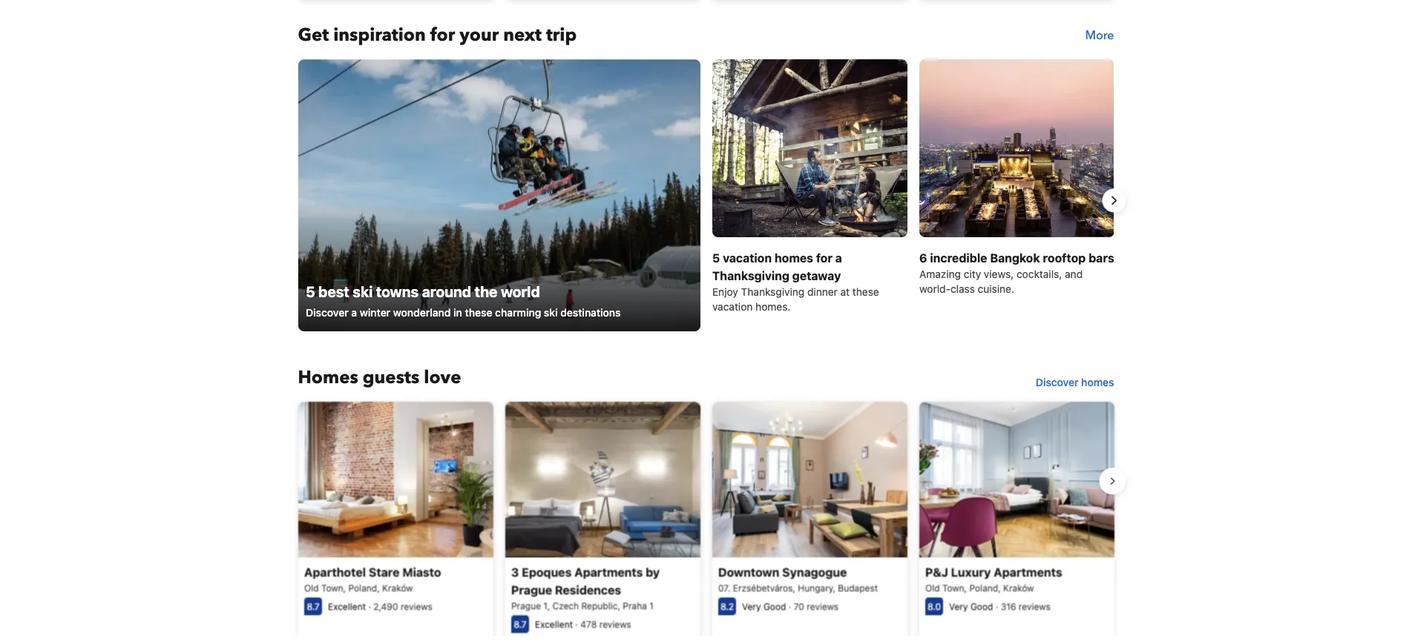 Task type: vqa. For each thing, say whether or not it's contained in the screenshot.
Discover
yes



Task type: locate. For each thing, give the bounding box(es) containing it.
1 horizontal spatial good
[[970, 602, 993, 612]]

1 horizontal spatial these
[[852, 286, 879, 298]]

reviews right 2,490
[[400, 602, 432, 612]]

8.7 element down 3 at the left bottom of page
[[511, 616, 529, 634]]

apartments inside the p&j luxury apartments old town, poland, kraków
[[994, 566, 1062, 580]]

0 vertical spatial a
[[835, 251, 842, 265]]

0 vertical spatial thanksgiving
[[712, 269, 789, 283]]

hungary,
[[798, 583, 835, 594]]

very
[[742, 602, 761, 612], [949, 602, 968, 612]]

2 town, from the left
[[942, 583, 967, 594]]

2 good from the left
[[970, 602, 993, 612]]

a inside 5 best ski towns around the world discover a winter wonderland in these charming ski destinations
[[351, 306, 357, 319]]

for left the your
[[430, 23, 455, 47]]

8.7 element for prague
[[511, 616, 529, 634]]

good left the 316
[[970, 602, 993, 612]]

very good element for synagogue
[[742, 602, 786, 612]]

dinner
[[807, 286, 837, 298]]

guests
[[363, 366, 420, 390]]

70
[[794, 602, 804, 612]]

5 vacation homes for a thanksgiving getaway image
[[712, 59, 907, 237]]

very good element down luxury
[[949, 602, 993, 612]]

1 town, from the left
[[321, 583, 346, 594]]

1 horizontal spatial 5
[[712, 251, 720, 265]]

2 prague from the top
[[511, 601, 541, 611]]

these right "at"
[[852, 286, 879, 298]]

0 vertical spatial homes
[[774, 251, 813, 265]]

0 horizontal spatial these
[[465, 306, 492, 319]]

1 horizontal spatial homes
[[1081, 376, 1114, 388]]

prague left 1,
[[511, 601, 541, 611]]

excellent down the aparthotel
[[328, 602, 366, 612]]

5 up enjoy
[[712, 251, 720, 265]]

good for luxury
[[970, 602, 993, 612]]

town, for aparthotel
[[321, 583, 346, 594]]

budapest
[[838, 583, 878, 594]]

excellent · 2,490 reviews
[[328, 602, 432, 612]]

kraków inside the p&j luxury apartments old town, poland, kraków
[[1003, 583, 1034, 594]]

world
[[500, 282, 540, 300]]

reviews right the 316
[[1018, 602, 1050, 612]]

region
[[286, 396, 1126, 637]]

your
[[459, 23, 499, 47]]

these inside "5 vacation homes for a thanksgiving getaway enjoy thanksgiving dinner at these vacation homes."
[[852, 286, 879, 298]]

inspiration
[[333, 23, 426, 47]]

apartments up residences
[[574, 566, 643, 580]]

0 horizontal spatial kraków
[[382, 583, 413, 594]]

poland, up excellent · 2,490 reviews
[[348, 583, 379, 594]]

old down the p&j at the bottom right
[[925, 583, 940, 594]]

very good · 316 reviews
[[949, 602, 1050, 612]]

2 apartments from the left
[[994, 566, 1062, 580]]

charming
[[495, 306, 541, 319]]

poland, inside "aparthotel stare miasto old town, poland, kraków"
[[348, 583, 379, 594]]

0 horizontal spatial old
[[304, 583, 319, 594]]

5 best ski towns around the world region
[[286, 59, 1126, 342]]

2,490
[[373, 602, 398, 612]]

prague
[[511, 583, 552, 598], [511, 601, 541, 611]]

0 horizontal spatial excellent element
[[328, 602, 366, 612]]

p&j luxury apartments old town, poland, kraków
[[925, 566, 1062, 594]]

8.7 for town,
[[306, 602, 319, 612]]

kraków down stare
[[382, 583, 413, 594]]

1 vertical spatial for
[[816, 251, 832, 265]]

good
[[763, 602, 786, 612], [970, 602, 993, 612]]

more
[[1086, 27, 1114, 43]]

apartments inside 3 epoques apartments by prague residences prague 1, czech republic, praha 1
[[574, 566, 643, 580]]

1 horizontal spatial 8.7
[[513, 619, 526, 630]]

1 horizontal spatial 8.7 element
[[511, 616, 529, 634]]

very down the erzsébetváros,
[[742, 602, 761, 612]]

ski up winter at left
[[352, 282, 372, 300]]

a
[[835, 251, 842, 265], [351, 306, 357, 319]]

get
[[298, 23, 329, 47]]

amazing
[[919, 268, 961, 280]]

very good · 70 reviews
[[742, 602, 838, 612]]

1 vertical spatial 5
[[305, 282, 315, 300]]

1 vertical spatial excellent
[[535, 620, 573, 630]]

poland,
[[348, 583, 379, 594], [969, 583, 1001, 594]]

0 horizontal spatial poland,
[[348, 583, 379, 594]]

ski right charming
[[544, 306, 557, 319]]

0 horizontal spatial 5
[[305, 282, 315, 300]]

city
[[964, 268, 981, 280]]

1 horizontal spatial apartments
[[994, 566, 1062, 580]]

homes inside "5 vacation homes for a thanksgiving getaway enjoy thanksgiving dinner at these vacation homes."
[[774, 251, 813, 265]]

1 horizontal spatial very
[[949, 602, 968, 612]]

class
[[950, 283, 975, 295]]

in
[[453, 306, 462, 319]]

these right in
[[465, 306, 492, 319]]

kraków up the 316
[[1003, 583, 1034, 594]]

1 horizontal spatial for
[[816, 251, 832, 265]]

1 vertical spatial 8.7
[[513, 619, 526, 630]]

2 kraków from the left
[[1003, 583, 1034, 594]]

0 vertical spatial 5
[[712, 251, 720, 265]]

rooftop
[[1043, 251, 1086, 265]]

very good element for luxury
[[949, 602, 993, 612]]

old
[[304, 583, 319, 594], [925, 583, 940, 594]]

07.
[[718, 583, 730, 594]]

miasto
[[402, 566, 441, 580]]

very good element
[[742, 602, 786, 612], [949, 602, 993, 612]]

town, inside "aparthotel stare miasto old town, poland, kraków"
[[321, 583, 346, 594]]

homes guests love
[[298, 366, 461, 390]]

2 poland, from the left
[[969, 583, 1001, 594]]

8.7 element
[[304, 598, 322, 616], [511, 616, 529, 634]]

discover
[[305, 306, 348, 319], [1036, 376, 1079, 388]]

thanksgiving up 'homes.'
[[741, 286, 804, 298]]

0 horizontal spatial very good element
[[742, 602, 786, 612]]

thanksgiving
[[712, 269, 789, 283], [741, 286, 804, 298]]

8.7 element down the aparthotel
[[304, 598, 322, 616]]

poland, inside the p&j luxury apartments old town, poland, kraków
[[969, 583, 1001, 594]]

good down the erzsébetváros,
[[763, 602, 786, 612]]

2 old from the left
[[925, 583, 940, 594]]

0 vertical spatial for
[[430, 23, 455, 47]]

excellent element for residences
[[535, 620, 573, 630]]

· left the 316
[[995, 602, 998, 612]]

1 vertical spatial prague
[[511, 601, 541, 611]]

discover homes link
[[1030, 369, 1120, 396]]

· left 478
[[575, 620, 578, 630]]

1 horizontal spatial excellent
[[535, 620, 573, 630]]

apartments for poland,
[[994, 566, 1062, 580]]

excellent down 1,
[[535, 620, 573, 630]]

for
[[430, 23, 455, 47], [816, 251, 832, 265]]

old inside "aparthotel stare miasto old town, poland, kraków"
[[304, 583, 319, 594]]

1 vertical spatial excellent element
[[535, 620, 573, 630]]

enjoy
[[712, 286, 738, 298]]

1 poland, from the left
[[348, 583, 379, 594]]

8.2 element
[[718, 598, 736, 616]]

1 horizontal spatial town,
[[942, 583, 967, 594]]

ski
[[352, 282, 372, 300], [544, 306, 557, 319]]

these
[[852, 286, 879, 298], [465, 306, 492, 319]]

homes
[[774, 251, 813, 265], [1081, 376, 1114, 388]]

1 good from the left
[[763, 602, 786, 612]]

0 horizontal spatial 8.7
[[306, 602, 319, 612]]

6 incredible bangkok rooftop bars amazing city views, cocktails, and world-class cuisine.
[[919, 251, 1114, 295]]

at
[[840, 286, 849, 298]]

5 left best
[[305, 282, 315, 300]]

vacation
[[723, 251, 772, 265], [712, 300, 752, 313]]

winter
[[359, 306, 390, 319]]

1 horizontal spatial old
[[925, 583, 940, 594]]

republic,
[[581, 601, 620, 611]]

0 horizontal spatial very
[[742, 602, 761, 612]]

1 very from the left
[[742, 602, 761, 612]]

excellent element down 1,
[[535, 620, 573, 630]]

5
[[712, 251, 720, 265], [305, 282, 315, 300]]

town,
[[321, 583, 346, 594], [942, 583, 967, 594]]

1 vertical spatial these
[[465, 306, 492, 319]]

thanksgiving up enjoy
[[712, 269, 789, 283]]

vacation down enjoy
[[712, 300, 752, 313]]

kraków inside "aparthotel stare miasto old town, poland, kraków"
[[382, 583, 413, 594]]

1 vertical spatial discover
[[1036, 376, 1079, 388]]

0 horizontal spatial discover
[[305, 306, 348, 319]]

316
[[1001, 602, 1016, 612]]

very good element down the erzsébetváros,
[[742, 602, 786, 612]]

love
[[424, 366, 461, 390]]

kraków
[[382, 583, 413, 594], [1003, 583, 1034, 594]]

reviews down the hungary,
[[807, 602, 838, 612]]

for up getaway
[[816, 251, 832, 265]]

1 horizontal spatial a
[[835, 251, 842, 265]]

8.7 down the aparthotel
[[306, 602, 319, 612]]

prague up 1,
[[511, 583, 552, 598]]

5 inside 5 best ski towns around the world discover a winter wonderland in these charming ski destinations
[[305, 282, 315, 300]]

a left winter at left
[[351, 306, 357, 319]]

1 very good element from the left
[[742, 602, 786, 612]]

a up getaway
[[835, 251, 842, 265]]

by
[[645, 566, 660, 580]]

1 horizontal spatial excellent element
[[535, 620, 573, 630]]

0 horizontal spatial ski
[[352, 282, 372, 300]]

0 horizontal spatial good
[[763, 602, 786, 612]]

1 apartments from the left
[[574, 566, 643, 580]]

aparthotel
[[304, 566, 366, 580]]

good for synagogue
[[763, 602, 786, 612]]

·
[[368, 602, 371, 612], [788, 602, 791, 612], [995, 602, 998, 612], [575, 620, 578, 630]]

town, inside the p&j luxury apartments old town, poland, kraków
[[942, 583, 967, 594]]

vacation up enjoy
[[723, 251, 772, 265]]

8.7 down 3 at the left bottom of page
[[513, 619, 526, 630]]

8.7
[[306, 602, 319, 612], [513, 619, 526, 630]]

kraków for apartments
[[1003, 583, 1034, 594]]

residences
[[555, 583, 621, 598]]

2 very from the left
[[949, 602, 968, 612]]

1 old from the left
[[304, 583, 319, 594]]

2 very good element from the left
[[949, 602, 993, 612]]

trip
[[546, 23, 577, 47]]

1 kraków from the left
[[382, 583, 413, 594]]

very right 8.0
[[949, 602, 968, 612]]

8.0
[[927, 602, 941, 612]]

1 horizontal spatial very good element
[[949, 602, 993, 612]]

old down the aparthotel
[[304, 583, 319, 594]]

0 vertical spatial prague
[[511, 583, 552, 598]]

0 horizontal spatial 8.7 element
[[304, 598, 322, 616]]

excellent
[[328, 602, 366, 612], [535, 620, 573, 630]]

homes
[[298, 366, 358, 390]]

excellent element
[[328, 602, 366, 612], [535, 620, 573, 630]]

1 horizontal spatial kraków
[[1003, 583, 1034, 594]]

0 vertical spatial these
[[852, 286, 879, 298]]

5 vacation homes for a thanksgiving getaway enjoy thanksgiving dinner at these vacation homes.
[[712, 251, 879, 313]]

5 inside "5 vacation homes for a thanksgiving getaway enjoy thanksgiving dinner at these vacation homes."
[[712, 251, 720, 265]]

0 horizontal spatial town,
[[321, 583, 346, 594]]

poland, down luxury
[[969, 583, 1001, 594]]

5 for 5 vacation homes for a thanksgiving getaway
[[712, 251, 720, 265]]

0 vertical spatial vacation
[[723, 251, 772, 265]]

1 vertical spatial a
[[351, 306, 357, 319]]

discover inside 5 best ski towns around the world discover a winter wonderland in these charming ski destinations
[[305, 306, 348, 319]]

excellent element down the aparthotel
[[328, 602, 366, 612]]

0 horizontal spatial excellent
[[328, 602, 366, 612]]

town, down the aparthotel
[[321, 583, 346, 594]]

town, down luxury
[[942, 583, 967, 594]]

1 vertical spatial ski
[[544, 306, 557, 319]]

0 vertical spatial 8.7
[[306, 602, 319, 612]]

poland, for stare
[[348, 583, 379, 594]]

downtown synagogue 07. erzsébetváros, hungary, budapest
[[718, 566, 878, 594]]

0 horizontal spatial homes
[[774, 251, 813, 265]]

0 horizontal spatial a
[[351, 306, 357, 319]]

apartments up the 316
[[994, 566, 1062, 580]]

1 prague from the top
[[511, 583, 552, 598]]

apartments
[[574, 566, 643, 580], [994, 566, 1062, 580]]

0 vertical spatial discover
[[305, 306, 348, 319]]

get inspiration for your next trip
[[298, 23, 577, 47]]

bars
[[1088, 251, 1114, 265]]

world-
[[919, 283, 950, 295]]

old for aparthotel stare miasto
[[304, 583, 319, 594]]

old inside the p&j luxury apartments old town, poland, kraków
[[925, 583, 940, 594]]

erzsébetváros,
[[733, 583, 795, 594]]

reviews down republic,
[[599, 620, 631, 630]]

1 horizontal spatial poland,
[[969, 583, 1001, 594]]

0 vertical spatial excellent element
[[328, 602, 366, 612]]

0 vertical spatial excellent
[[328, 602, 366, 612]]

reviews
[[400, 602, 432, 612], [807, 602, 838, 612], [1018, 602, 1050, 612], [599, 620, 631, 630]]

1 vertical spatial thanksgiving
[[741, 286, 804, 298]]

0 horizontal spatial apartments
[[574, 566, 643, 580]]



Task type: describe. For each thing, give the bounding box(es) containing it.
for inside "5 vacation homes for a thanksgiving getaway enjoy thanksgiving dinner at these vacation homes."
[[816, 251, 832, 265]]

1 vertical spatial homes
[[1081, 376, 1114, 388]]

synagogue
[[782, 566, 847, 580]]

· left 70 at the bottom of page
[[788, 602, 791, 612]]

8.0 element
[[925, 598, 943, 616]]

a inside "5 vacation homes for a thanksgiving getaway enjoy thanksgiving dinner at these vacation homes."
[[835, 251, 842, 265]]

epoques
[[522, 566, 571, 580]]

1 horizontal spatial discover
[[1036, 376, 1079, 388]]

excellent element for poland,
[[328, 602, 366, 612]]

region containing aparthotel stare miasto
[[286, 396, 1126, 637]]

destinations
[[560, 306, 621, 319]]

5 for 5 best ski towns around the world
[[305, 282, 315, 300]]

5 best ski towns around the world discover a winter wonderland in these charming ski destinations
[[305, 282, 621, 319]]

very for downtown
[[742, 602, 761, 612]]

· left 2,490
[[368, 602, 371, 612]]

and
[[1065, 268, 1083, 280]]

478
[[580, 620, 597, 630]]

8.2
[[720, 602, 734, 612]]

excellent · 478 reviews
[[535, 620, 631, 630]]

1,
[[543, 601, 550, 611]]

excellent for poland,
[[328, 602, 366, 612]]

luxury
[[951, 566, 991, 580]]

around
[[422, 282, 471, 300]]

towns
[[376, 282, 418, 300]]

these inside 5 best ski towns around the world discover a winter wonderland in these charming ski destinations
[[465, 306, 492, 319]]

kraków for miasto
[[382, 583, 413, 594]]

getaway
[[792, 269, 841, 283]]

bangkok
[[990, 251, 1040, 265]]

p&j
[[925, 566, 948, 580]]

next
[[503, 23, 542, 47]]

next image
[[1105, 192, 1123, 210]]

cocktails,
[[1016, 268, 1062, 280]]

best
[[318, 282, 349, 300]]

3
[[511, 566, 519, 580]]

excellent for residences
[[535, 620, 573, 630]]

1 horizontal spatial ski
[[544, 306, 557, 319]]

3 epoques apartments by prague residences prague 1, czech republic, praha 1
[[511, 566, 660, 611]]

wonderland
[[393, 306, 450, 319]]

more link
[[1086, 23, 1114, 47]]

stare
[[368, 566, 399, 580]]

views,
[[984, 268, 1014, 280]]

poland, for luxury
[[969, 583, 1001, 594]]

0 horizontal spatial for
[[430, 23, 455, 47]]

6 incredible bangkok rooftop bars image
[[919, 59, 1114, 237]]

apartments for residences
[[574, 566, 643, 580]]

0 vertical spatial ski
[[352, 282, 372, 300]]

cuisine.
[[978, 283, 1014, 295]]

the
[[474, 282, 497, 300]]

homes.
[[755, 300, 790, 313]]

very for p&j
[[949, 602, 968, 612]]

downtown
[[718, 566, 779, 580]]

old for p&j luxury apartments
[[925, 583, 940, 594]]

1
[[649, 601, 653, 611]]

praha
[[623, 601, 647, 611]]

town, for p&j
[[942, 583, 967, 594]]

czech
[[552, 601, 579, 611]]

aparthotel stare miasto old town, poland, kraków
[[304, 566, 441, 594]]

discover homes
[[1036, 376, 1114, 388]]

1 vertical spatial vacation
[[712, 300, 752, 313]]

8.7 element for town,
[[304, 598, 322, 616]]

incredible
[[930, 251, 987, 265]]

6
[[919, 251, 927, 265]]

8.7 for prague
[[513, 619, 526, 630]]



